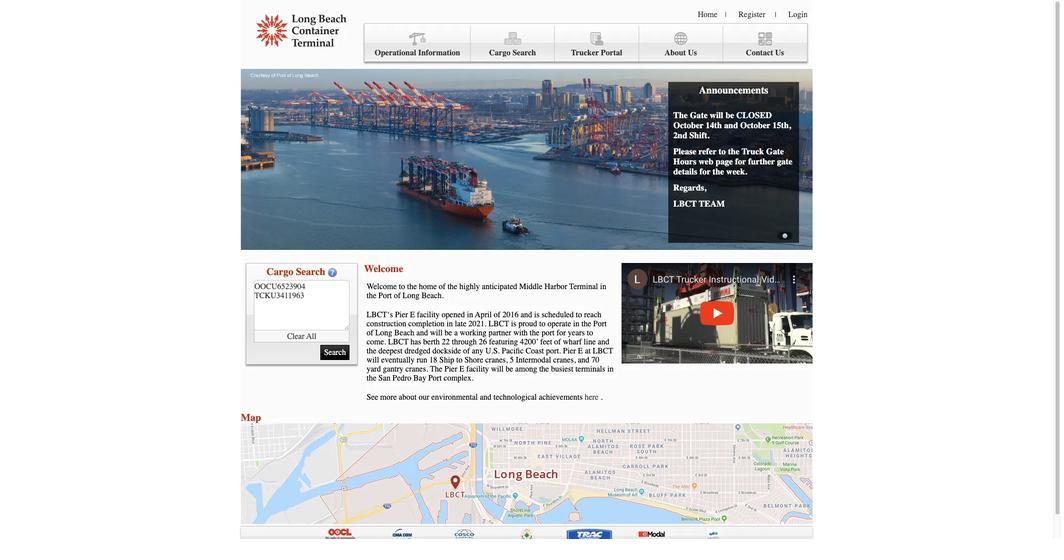 Task type: vqa. For each thing, say whether or not it's contained in the screenshot.
facility to the bottom
yes



Task type: describe. For each thing, give the bounding box(es) containing it.
about us
[[664, 48, 697, 57]]

intermodal
[[516, 356, 551, 365]]

and right 2016
[[521, 310, 532, 319]]

us for about us
[[688, 48, 697, 57]]

2021.
[[468, 319, 487, 328]]

anticipated
[[482, 282, 517, 291]]

about
[[664, 48, 686, 57]]

lbct down regards,​
[[673, 199, 697, 209]]

web
[[699, 156, 713, 166]]

feet
[[540, 337, 552, 346]]

1 horizontal spatial e
[[459, 365, 464, 374]]

port inside welcome to the home of the highly anticipated middle harbor terminal in the port of long beach.
[[378, 291, 392, 300]]

a
[[454, 328, 458, 337]]

late
[[455, 319, 466, 328]]

5
[[510, 356, 514, 365]]

see more about our environmental and technological achievements here .
[[367, 393, 602, 402]]

lbct's
[[367, 310, 393, 319]]

pacific
[[502, 346, 524, 356]]

complex.
[[444, 374, 473, 383]]

proud
[[518, 319, 537, 328]]

will left 5
[[491, 365, 504, 374]]

deepest
[[378, 346, 403, 356]]

please refer to the truck gate hours web page for further gate details for the week.
[[673, 146, 792, 176]]

2 | from the left
[[775, 11, 776, 19]]

lbct's pier e facility opened in april of 2016 and is scheduled to reach construction completion in late 2021.  lbct is proud to operate in the port of long beach and will be a working partner with the port for years to come.  lbct has berth 22 through 26 featuring 4200' feet of wharf line and the deepest dredged dockside of any u.s. pacific coast port. pier e at lbct will eventually run 18 ship to shore cranes, 5 intermodal cranes, and 70 yard gantry cranes. the pier e facility will be among the busiest terminals in the san pedro bay port complex.
[[367, 310, 614, 383]]

gate inside please refer to the truck gate hours web page for further gate details for the week.
[[766, 146, 784, 156]]

the left home at the bottom
[[407, 282, 417, 291]]

the right among
[[539, 365, 549, 374]]

further
[[748, 156, 775, 166]]

register link
[[738, 10, 765, 19]]

home
[[419, 282, 437, 291]]

map
[[241, 412, 261, 423]]

welcome to the home of the highly anticipated middle harbor terminal in the port of long beach.
[[367, 282, 606, 300]]

beach.
[[422, 291, 444, 300]]

environmental
[[431, 393, 478, 402]]

18
[[429, 356, 437, 365]]

april
[[475, 310, 492, 319]]

contact us
[[746, 48, 784, 57]]

announcements
[[699, 84, 768, 96]]

menu bar containing operational information
[[364, 23, 808, 62]]

ship
[[439, 356, 454, 365]]

to right 'ship'
[[456, 356, 462, 365]]

0 vertical spatial facility
[[417, 310, 440, 319]]

0 horizontal spatial cargo search
[[267, 266, 325, 278]]

in right 70
[[607, 365, 614, 374]]

with
[[513, 328, 528, 337]]

welcome for welcome to the home of the highly anticipated middle harbor terminal in the port of long beach.
[[367, 282, 397, 291]]

details
[[673, 166, 697, 176]]

opened
[[442, 310, 465, 319]]

1 horizontal spatial for
[[699, 166, 710, 176]]

scheduled
[[542, 310, 574, 319]]

coast
[[526, 346, 544, 356]]

beach
[[394, 328, 414, 337]]

1 horizontal spatial is
[[534, 310, 540, 319]]

in right 'late'
[[467, 310, 473, 319]]

about us link
[[639, 26, 723, 62]]

port.
[[546, 346, 561, 356]]

technological
[[493, 393, 537, 402]]

refer
[[699, 146, 717, 156]]

featuring
[[489, 337, 518, 346]]

gantry
[[383, 365, 403, 374]]

of left any
[[463, 346, 470, 356]]

highly
[[459, 282, 480, 291]]

26
[[479, 337, 487, 346]]

in left 'late'
[[447, 319, 453, 328]]

lbct team
[[673, 199, 725, 209]]

shift.
[[689, 130, 709, 140]]

us for contact us
[[775, 48, 784, 57]]

closed
[[736, 110, 772, 120]]

all
[[306, 332, 316, 341]]

yard
[[367, 365, 381, 374]]

0 vertical spatial pier
[[395, 310, 408, 319]]

cranes.
[[405, 365, 428, 374]]

pedro
[[392, 374, 411, 383]]

week.
[[726, 166, 747, 176]]

the left san
[[367, 374, 376, 383]]

the inside lbct's pier e facility opened in april of 2016 and is scheduled to reach construction completion in late 2021.  lbct is proud to operate in the port of long beach and will be a working partner with the port for years to come.  lbct has berth 22 through 26 featuring 4200' feet of wharf line and the deepest dredged dockside of any u.s. pacific coast port. pier e at lbct will eventually run 18 ship to shore cranes, 5 intermodal cranes, and 70 yard gantry cranes. the pier e facility will be among the busiest terminals in the san pedro bay port complex.
[[430, 365, 442, 374]]

2nd
[[673, 130, 687, 140]]

working
[[460, 328, 487, 337]]

page
[[716, 156, 733, 166]]

15th,
[[772, 120, 791, 130]]

completion
[[408, 319, 445, 328]]

to right years
[[587, 328, 593, 337]]

eventually
[[381, 356, 415, 365]]

contact us link
[[723, 26, 807, 62]]

clear all
[[287, 332, 316, 341]]

come.
[[367, 337, 386, 346]]

trucker
[[571, 48, 599, 57]]

dockside
[[432, 346, 461, 356]]

long inside lbct's pier e facility opened in april of 2016 and is scheduled to reach construction completion in late 2021.  lbct is proud to operate in the port of long beach and will be a working partner with the port for years to come.  lbct has berth 22 through 26 featuring 4200' feet of wharf line and the deepest dredged dockside of any u.s. pacific coast port. pier e at lbct will eventually run 18 ship to shore cranes, 5 intermodal cranes, and 70 yard gantry cranes. the pier e facility will be among the busiest terminals in the san pedro bay port complex.
[[375, 328, 392, 337]]

port
[[542, 328, 554, 337]]

about
[[399, 393, 417, 402]]

through
[[452, 337, 477, 346]]

long inside welcome to the home of the highly anticipated middle harbor terminal in the port of long beach.
[[403, 291, 420, 300]]

operational
[[375, 48, 416, 57]]

operational information link
[[365, 26, 471, 62]]

contact
[[746, 48, 773, 57]]

will down come.
[[367, 356, 379, 365]]

dredged
[[405, 346, 430, 356]]

trucker portal link
[[555, 26, 639, 62]]

will left a
[[430, 328, 443, 337]]

to inside please refer to the truck gate hours web page for further gate details for the week.
[[719, 146, 726, 156]]



Task type: locate. For each thing, give the bounding box(es) containing it.
in inside welcome to the home of the highly anticipated middle harbor terminal in the port of long beach.
[[600, 282, 606, 291]]

| left login link at right
[[775, 11, 776, 19]]

for right details
[[699, 166, 710, 176]]

shore
[[464, 356, 483, 365]]

2016
[[502, 310, 519, 319]]

us right contact
[[775, 48, 784, 57]]

0 vertical spatial cargo search
[[489, 48, 536, 57]]

the up 2nd
[[673, 110, 688, 120]]

and left technological
[[480, 393, 491, 402]]

0 vertical spatial long
[[403, 291, 420, 300]]

gate up shift.
[[690, 110, 708, 120]]

port up lbct's
[[378, 291, 392, 300]]

e left shore
[[459, 365, 464, 374]]

2 vertical spatial be
[[506, 365, 513, 374]]

gate
[[690, 110, 708, 120], [766, 146, 784, 156]]

terminal
[[569, 282, 598, 291]]

0 horizontal spatial facility
[[417, 310, 440, 319]]

1 vertical spatial gate
[[766, 146, 784, 156]]

lbct up featuring
[[489, 319, 509, 328]]

lbct right at
[[593, 346, 613, 356]]

port up line
[[593, 319, 607, 328]]

22
[[442, 337, 450, 346]]

1 horizontal spatial port
[[428, 374, 442, 383]]

pier
[[395, 310, 408, 319], [563, 346, 576, 356], [444, 365, 457, 374]]

to left home at the bottom
[[399, 282, 405, 291]]

be left among
[[506, 365, 513, 374]]

cargo search link
[[471, 26, 555, 62]]

to right proud
[[539, 319, 545, 328]]

october up truck
[[740, 120, 770, 130]]

cargo
[[489, 48, 510, 57], [267, 266, 293, 278]]

login link
[[788, 10, 808, 19]]

pier right port.
[[563, 346, 576, 356]]

please
[[673, 146, 696, 156]]

cranes, down the wharf
[[553, 356, 576, 365]]

1 horizontal spatial the
[[673, 110, 688, 120]]

2 horizontal spatial for
[[735, 156, 746, 166]]

is
[[534, 310, 540, 319], [511, 319, 516, 328]]

2 cranes, from the left
[[553, 356, 576, 365]]

the up line
[[581, 319, 591, 328]]

cargo search
[[489, 48, 536, 57], [267, 266, 325, 278]]

| right home link
[[725, 11, 726, 19]]

1 vertical spatial be
[[445, 328, 452, 337]]

1 us from the left
[[688, 48, 697, 57]]

will
[[710, 110, 723, 120], [430, 328, 443, 337], [367, 356, 379, 365], [491, 365, 504, 374]]

and right beach
[[416, 328, 428, 337]]

team
[[699, 199, 725, 209]]

1 horizontal spatial us
[[775, 48, 784, 57]]

will down 'announcements'
[[710, 110, 723, 120]]

1 horizontal spatial |
[[775, 11, 776, 19]]

middle
[[519, 282, 542, 291]]

1 horizontal spatial cranes,
[[553, 356, 576, 365]]

|
[[725, 11, 726, 19], [775, 11, 776, 19]]

1 vertical spatial cargo
[[267, 266, 293, 278]]

of right "feet"
[[554, 337, 561, 346]]

the left week.
[[713, 166, 724, 176]]

the left truck
[[728, 146, 740, 156]]

clear
[[287, 332, 304, 341]]

for right page
[[735, 156, 746, 166]]

long
[[403, 291, 420, 300], [375, 328, 392, 337]]

busiest
[[551, 365, 573, 374]]

information
[[418, 48, 460, 57]]

14th and
[[706, 120, 738, 130]]

1 horizontal spatial gate
[[766, 146, 784, 156]]

home link
[[698, 10, 717, 19]]

to inside welcome to the home of the highly anticipated middle harbor terminal in the port of long beach.
[[399, 282, 405, 291]]

the inside the gate will be closed october 14th and october 15th, 2nd shift.
[[673, 110, 688, 120]]

1 vertical spatial e
[[578, 346, 583, 356]]

menu bar
[[364, 23, 808, 62]]

clear all button
[[254, 330, 349, 342]]

1 vertical spatial facility
[[466, 365, 489, 374]]

2 vertical spatial e
[[459, 365, 464, 374]]

0 horizontal spatial cargo
[[267, 266, 293, 278]]

0 vertical spatial be
[[725, 110, 734, 120]]

pier down dockside
[[444, 365, 457, 374]]

0 horizontal spatial us
[[688, 48, 697, 57]]

regards,​
[[673, 183, 706, 193]]

and right line
[[598, 337, 609, 346]]

cranes, left 5
[[485, 356, 508, 365]]

0 horizontal spatial e
[[410, 310, 415, 319]]

0 horizontal spatial pier
[[395, 310, 408, 319]]

1 horizontal spatial search
[[512, 48, 536, 57]]

None submit
[[321, 345, 349, 360]]

among
[[515, 365, 537, 374]]

san
[[378, 374, 390, 383]]

0 vertical spatial cargo
[[489, 48, 510, 57]]

4200'
[[520, 337, 538, 346]]

0 horizontal spatial be
[[445, 328, 452, 337]]

welcome inside welcome to the home of the highly anticipated middle harbor terminal in the port of long beach.
[[367, 282, 397, 291]]

operational information
[[375, 48, 460, 57]]

1 | from the left
[[725, 11, 726, 19]]

1 vertical spatial the
[[430, 365, 442, 374]]

reach
[[584, 310, 601, 319]]

the left port
[[530, 328, 540, 337]]

will inside the gate will be closed october 14th and october 15th, 2nd shift.
[[710, 110, 723, 120]]

0 horizontal spatial the
[[430, 365, 442, 374]]

0 horizontal spatial search
[[296, 266, 325, 278]]

0 vertical spatial port
[[378, 291, 392, 300]]

portal
[[601, 48, 622, 57]]

pier up beach
[[395, 310, 408, 319]]

0 vertical spatial welcome
[[364, 263, 403, 275]]

1 horizontal spatial long
[[403, 291, 420, 300]]

in right operate
[[573, 319, 579, 328]]

register
[[738, 10, 765, 19]]

home
[[698, 10, 717, 19]]

in
[[600, 282, 606, 291], [467, 310, 473, 319], [447, 319, 453, 328], [573, 319, 579, 328], [607, 365, 614, 374]]

partner
[[489, 328, 511, 337]]

line
[[584, 337, 596, 346]]

0 horizontal spatial long
[[375, 328, 392, 337]]

0 vertical spatial e
[[410, 310, 415, 319]]

be left closed
[[725, 110, 734, 120]]

has
[[410, 337, 421, 346]]

2 horizontal spatial e
[[578, 346, 583, 356]]

gate
[[777, 156, 792, 166]]

1 vertical spatial long
[[375, 328, 392, 337]]

cargo inside menu bar
[[489, 48, 510, 57]]

be
[[725, 110, 734, 120], [445, 328, 452, 337], [506, 365, 513, 374]]

us right about
[[688, 48, 697, 57]]

0 horizontal spatial port
[[378, 291, 392, 300]]

Enter container numbers and/ or booking numbers. text field
[[254, 280, 349, 330]]

2 horizontal spatial be
[[725, 110, 734, 120]]

1 vertical spatial cargo search
[[267, 266, 325, 278]]

0 horizontal spatial for
[[556, 328, 566, 337]]

u.s.
[[485, 346, 500, 356]]

is left proud
[[511, 319, 516, 328]]

the up yard
[[367, 346, 376, 356]]

the right run
[[430, 365, 442, 374]]

gate right truck
[[766, 146, 784, 156]]

1 horizontal spatial cargo
[[489, 48, 510, 57]]

the gate will be closed october 14th and october 15th, 2nd shift.
[[673, 110, 791, 140]]

2 vertical spatial pier
[[444, 365, 457, 374]]

cargo search inside menu bar
[[489, 48, 536, 57]]

1 horizontal spatial october
[[740, 120, 770, 130]]

for right port
[[556, 328, 566, 337]]

2 vertical spatial port
[[428, 374, 442, 383]]

1 vertical spatial port
[[593, 319, 607, 328]]

0 horizontal spatial is
[[511, 319, 516, 328]]

berth
[[423, 337, 440, 346]]

0 horizontal spatial october
[[673, 120, 703, 130]]

1 horizontal spatial facility
[[466, 365, 489, 374]]

our
[[419, 393, 429, 402]]

us
[[688, 48, 697, 57], [775, 48, 784, 57]]

run
[[417, 356, 427, 365]]

2 october from the left
[[740, 120, 770, 130]]

0 horizontal spatial |
[[725, 11, 726, 19]]

be inside the gate will be closed october 14th and october 15th, 2nd shift.
[[725, 110, 734, 120]]

2 us from the left
[[775, 48, 784, 57]]

in right "terminal"
[[600, 282, 606, 291]]

terminals
[[575, 365, 605, 374]]

and left 70
[[578, 356, 589, 365]]

1 vertical spatial pier
[[563, 346, 576, 356]]

facility down beach.
[[417, 310, 440, 319]]

1 cranes, from the left
[[485, 356, 508, 365]]

long left beach.
[[403, 291, 420, 300]]

port
[[378, 291, 392, 300], [593, 319, 607, 328], [428, 374, 442, 383]]

0 vertical spatial gate
[[690, 110, 708, 120]]

here
[[585, 393, 598, 402]]

trucker portal
[[571, 48, 622, 57]]

0 vertical spatial the
[[673, 110, 688, 120]]

is left "scheduled"
[[534, 310, 540, 319]]

0 horizontal spatial cranes,
[[485, 356, 508, 365]]

e up beach
[[410, 310, 415, 319]]

facility
[[417, 310, 440, 319], [466, 365, 489, 374]]

long down lbct's
[[375, 328, 392, 337]]

2 horizontal spatial port
[[593, 319, 607, 328]]

facility down any
[[466, 365, 489, 374]]

2 horizontal spatial pier
[[563, 346, 576, 356]]

0 horizontal spatial gate
[[690, 110, 708, 120]]

port right bay
[[428, 374, 442, 383]]

welcome for welcome
[[364, 263, 403, 275]]

to left the reach
[[576, 310, 582, 319]]

the up lbct's
[[367, 291, 376, 300]]

construction
[[367, 319, 406, 328]]

wharf
[[563, 337, 582, 346]]

1 horizontal spatial pier
[[444, 365, 457, 374]]

be left a
[[445, 328, 452, 337]]

for inside lbct's pier e facility opened in april of 2016 and is scheduled to reach construction completion in late 2021.  lbct is proud to operate in the port of long beach and will be a working partner with the port for years to come.  lbct has berth 22 through 26 featuring 4200' feet of wharf line and the deepest dredged dockside of any u.s. pacific coast port. pier e at lbct will eventually run 18 ship to shore cranes, 5 intermodal cranes, and 70 yard gantry cranes. the pier e facility will be among the busiest terminals in the san pedro bay port complex.
[[556, 328, 566, 337]]

october up 'please'
[[673, 120, 703, 130]]

of left 2016
[[494, 310, 500, 319]]

to right refer
[[719, 146, 726, 156]]

see
[[367, 393, 378, 402]]

0 vertical spatial search
[[512, 48, 536, 57]]

of right home at the bottom
[[439, 282, 445, 291]]

operate
[[547, 319, 571, 328]]

1 vertical spatial welcome
[[367, 282, 397, 291]]

1 vertical spatial search
[[296, 266, 325, 278]]

1 october from the left
[[673, 120, 703, 130]]

lbct left has
[[388, 337, 409, 346]]

here link
[[585, 393, 598, 402]]

1 horizontal spatial be
[[506, 365, 513, 374]]

more
[[380, 393, 397, 402]]

e
[[410, 310, 415, 319], [578, 346, 583, 356], [459, 365, 464, 374]]

any
[[472, 346, 483, 356]]

of down lbct's
[[367, 328, 373, 337]]

search
[[512, 48, 536, 57], [296, 266, 325, 278]]

the left highly
[[447, 282, 457, 291]]

years
[[568, 328, 585, 337]]

of up construction
[[394, 291, 401, 300]]

login
[[788, 10, 808, 19]]

gate inside the gate will be closed october 14th and october 15th, 2nd shift.
[[690, 110, 708, 120]]

achievements
[[539, 393, 583, 402]]

e left at
[[578, 346, 583, 356]]

1 horizontal spatial cargo search
[[489, 48, 536, 57]]



